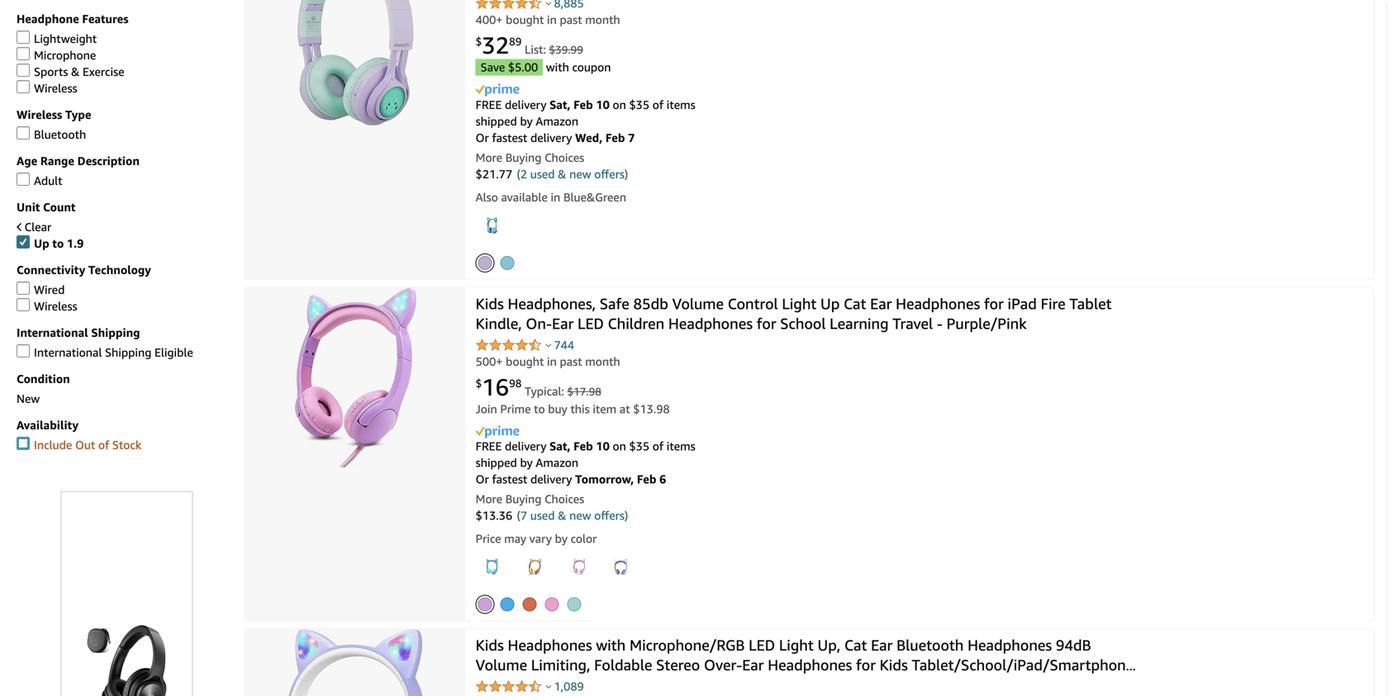 Task type: locate. For each thing, give the bounding box(es) containing it.
1 amazon from the top
[[536, 114, 579, 128]]

$35 up 7
[[629, 98, 650, 111]]

2 amazon prime image from the top
[[476, 426, 520, 438]]

checkbox image inside lightweight link
[[17, 31, 30, 44]]

1 vertical spatial new
[[570, 509, 591, 523]]

or fastest delivery tomorrow, feb 6
[[476, 473, 666, 487]]

1 vertical spatial shipped
[[476, 456, 517, 470]]

free delivery sat, feb 10 on $35 of items shipped by amazon element up 'wed,'
[[476, 98, 696, 128]]

past up $39.99
[[560, 13, 582, 26]]

0 horizontal spatial volume
[[476, 657, 527, 675]]

count
[[43, 200, 76, 214]]

0 vertical spatial wireless link
[[17, 80, 77, 95]]

wireless down sports
[[34, 81, 77, 95]]

microphone
[[34, 48, 96, 62]]

0 vertical spatial sat,
[[550, 98, 571, 111]]

free delivery sat, feb 10 on $35 of items shipped by amazon element for 16
[[476, 440, 696, 470]]

by
[[520, 114, 533, 128], [520, 456, 533, 470], [555, 532, 568, 546]]

by right vary
[[555, 532, 568, 546]]

1 vertical spatial international
[[34, 346, 102, 359]]

3 checkbox image from the top
[[17, 64, 30, 77]]

0 vertical spatial amazon
[[536, 114, 579, 128]]

$35 for 32
[[629, 98, 650, 111]]

1 vertical spatial free delivery sat, feb 10 on $35 of items shipped by amazon element
[[476, 440, 696, 470]]

0 vertical spatial items
[[667, 98, 696, 111]]

1 bought from the top
[[506, 13, 544, 26]]

free delivery sat, feb 10 down buy
[[476, 440, 613, 453]]

past
[[560, 13, 582, 26], [560, 355, 582, 368]]

more up "$13.36"
[[476, 493, 502, 506]]

0 vertical spatial buying
[[506, 151, 542, 164]]

travel
[[893, 315, 933, 332]]

checkbox image for microphone
[[17, 47, 30, 60]]

fastest up (2 at left top
[[492, 131, 527, 144]]

1 vertical spatial on $35 of items shipped by amazon
[[476, 440, 696, 470]]

more up $21.77 on the left
[[476, 151, 502, 164]]

stock
[[112, 438, 141, 452]]

1 vertical spatial buying
[[506, 493, 542, 506]]

0 vertical spatial in
[[547, 13, 557, 26]]

age range description
[[17, 154, 140, 168]]

1 vertical spatial $
[[476, 377, 482, 390]]

checkbox image down clear link
[[17, 235, 30, 249]]

0 vertical spatial free delivery sat, feb 10 on $35 of items shipped by amazon element
[[476, 98, 696, 128]]

1 on from the top
[[613, 98, 626, 111]]

$
[[476, 35, 482, 48], [476, 377, 482, 390]]

& for 32
[[558, 167, 566, 181]]

more inside the more buying choices $21.77 (2 used & new offers)
[[476, 151, 502, 164]]

buying inside more buying choices $13.36 (7 used & new offers)
[[506, 493, 542, 506]]

shipping up international shipping eligible
[[91, 326, 140, 340]]

checkbox image
[[17, 31, 30, 44], [17, 47, 30, 60], [17, 64, 30, 77], [17, 173, 30, 186], [17, 235, 30, 249], [17, 298, 30, 312], [17, 345, 30, 358], [17, 437, 30, 450]]

0 vertical spatial by
[[520, 114, 533, 128]]

up inside up to 1.9 link
[[34, 237, 49, 250]]

1 fastest from the top
[[492, 131, 527, 144]]

1 vertical spatial sat,
[[550, 440, 571, 453]]

kids headphones with microphone/rgb led light up, cat ear bluetooth headphones 94db volume limiting, foldable stereo over-ear headphones for kids tablet/school/ipad/smartphone (purple) link
[[476, 637, 1136, 694]]

0 vertical spatial light
[[782, 295, 817, 313]]

500+
[[476, 355, 503, 368]]

shipped
[[476, 114, 517, 128], [476, 456, 517, 470]]

free down the join
[[476, 440, 502, 453]]

$ down 400+
[[476, 35, 482, 48]]

0 vertical spatial used
[[530, 167, 555, 181]]

1 vertical spatial volume
[[476, 657, 527, 675]]

popover image up 400+ bought in past month
[[546, 1, 551, 5]]

0 vertical spatial shipping
[[91, 326, 140, 340]]

checkbox image up condition
[[17, 345, 30, 358]]

2 items from the top
[[667, 440, 696, 453]]

offers) up blue&green
[[594, 167, 628, 181]]

$ inside $ 16 98 typical: $17.98 join prime to buy this item at $13.98
[[476, 377, 482, 390]]

0 vertical spatial popover image
[[546, 1, 551, 5]]

light
[[782, 295, 817, 313], [779, 637, 814, 655]]

delivery up the more buying choices $21.77 (2 used & new offers)
[[530, 131, 572, 144]]

1 amazon prime image from the top
[[476, 84, 520, 96]]

2 more from the top
[[476, 493, 502, 506]]

1 wireless link from the top
[[17, 80, 77, 95]]

used for 32
[[530, 167, 555, 181]]

offers) for 16
[[594, 509, 628, 523]]

& up also available in blue&green
[[558, 167, 566, 181]]

used inside more buying choices $13.36 (7 used & new offers)
[[530, 509, 555, 523]]

1 month from the top
[[585, 13, 620, 26]]

light up school
[[782, 295, 817, 313]]

international inside international shipping eligible link
[[34, 346, 102, 359]]

1 free delivery sat, feb 10 on $35 of items shipped by amazon element from the top
[[476, 98, 696, 128]]

description
[[77, 154, 140, 168]]

wireless link down sports
[[17, 80, 77, 95]]

2 checkbox image from the top
[[17, 47, 30, 60]]

safe
[[600, 295, 630, 313]]

by up or fastest delivery tomorrow, feb 6 "element"
[[520, 456, 533, 470]]

free delivery sat, feb 10 up the or fastest delivery wed, feb 7 element
[[476, 98, 613, 111]]

new
[[570, 167, 591, 181], [570, 509, 591, 523]]

1 vertical spatial items
[[667, 440, 696, 453]]

on up tomorrow,
[[613, 440, 626, 453]]

volume
[[672, 295, 724, 313], [476, 657, 527, 675]]

checkbox image inside "wired" link
[[17, 282, 30, 295]]

light green image
[[613, 559, 629, 576]]

1 vertical spatial light
[[779, 637, 814, 655]]

2 month from the top
[[585, 355, 620, 368]]

0 vertical spatial $35
[[629, 98, 650, 111]]

1 vertical spatial shipping
[[105, 346, 152, 359]]

offers) inside more buying choices $13.36 (7 used & new offers)
[[594, 509, 628, 523]]

choices
[[545, 151, 584, 164], [545, 493, 584, 506]]

2 free from the top
[[476, 440, 502, 453]]

ipad
[[1008, 295, 1037, 313]]

0 vertical spatial more
[[476, 151, 502, 164]]

1 vertical spatial bought
[[506, 355, 544, 368]]

1 choices from the top
[[545, 151, 584, 164]]

wireless up bluetooth link at top
[[17, 108, 62, 121]]

blue&green image
[[484, 217, 501, 234]]

up up school
[[821, 295, 840, 313]]

checkbox image up wireless type
[[17, 80, 30, 93]]

1 vertical spatial up
[[821, 295, 840, 313]]

free delivery sat, feb 10 on $35 of items shipped by amazon element up or fastest delivery tomorrow, feb 6 "element"
[[476, 440, 696, 470]]

0 vertical spatial international
[[17, 326, 88, 340]]

2 10 from the top
[[596, 440, 610, 453]]

offers) inside the more buying choices $21.77 (2 used & new offers)
[[594, 167, 628, 181]]

kids headphones with microphone/rgb led light up, cat ear bluetooth headphones 94db volume limiting, foldable stereo over-ear headphones for kids tablet/school/ipad/smartphone (purple)
[[476, 637, 1134, 694]]

$17.98
[[567, 385, 601, 398]]

1 free from the top
[[476, 98, 502, 111]]

offers)
[[594, 167, 628, 181], [594, 509, 628, 523]]

fastest for 32
[[492, 131, 527, 144]]

free delivery sat, feb 10
[[476, 98, 613, 111], [476, 440, 613, 453]]

0 vertical spatial amazon prime image
[[476, 84, 520, 96]]

control
[[728, 295, 778, 313]]

to left 1.9
[[52, 237, 64, 250]]

at
[[620, 402, 630, 416]]

international for international shipping
[[17, 326, 88, 340]]

checkbox image left include
[[17, 437, 30, 450]]

up to 1.9
[[34, 237, 84, 250]]

headphones
[[896, 295, 980, 313], [668, 315, 753, 332], [508, 637, 592, 655], [968, 637, 1052, 655], [768, 657, 852, 675]]

1 items from the top
[[667, 98, 696, 111]]

new inside the more buying choices $21.77 (2 used & new offers)
[[570, 167, 591, 181]]

2 new from the top
[[570, 509, 591, 523]]

bought up 89
[[506, 13, 544, 26]]

0 vertical spatial new
[[570, 167, 591, 181]]

1 vertical spatial for
[[757, 315, 776, 332]]

0 vertical spatial kids
[[476, 295, 504, 313]]

0 horizontal spatial up
[[34, 237, 49, 250]]

buying inside the more buying choices $21.77 (2 used & new offers)
[[506, 151, 542, 164]]

with inside kids headphones with microphone/rgb led light up, cat ear bluetooth headphones 94db volume limiting, foldable stereo over-ear headphones for kids tablet/school/ipad/smartphone (purple)
[[596, 637, 626, 655]]

0 horizontal spatial with
[[546, 60, 569, 74]]

checkbox image for wireless
[[17, 298, 30, 312]]

used right (7
[[530, 509, 555, 523]]

$35 for 16
[[629, 440, 650, 453]]

1 vertical spatial amazon
[[536, 456, 579, 470]]

in down popover image
[[547, 355, 557, 368]]

delivery down $5.00
[[505, 98, 547, 111]]

1 vertical spatial with
[[596, 637, 626, 655]]

0 vertical spatial shipped
[[476, 114, 517, 128]]

1 vertical spatial free
[[476, 440, 502, 453]]

out
[[75, 438, 95, 452]]

& up price may vary by color
[[558, 509, 566, 523]]

volume inside kids headphones with microphone/rgb led light up, cat ear bluetooth headphones 94db volume limiting, foldable stereo over-ear headphones for kids tablet/school/ipad/smartphone (purple)
[[476, 657, 527, 675]]

1 or from the top
[[476, 131, 489, 144]]

2 bought from the top
[[506, 355, 544, 368]]

amazon up the 'or fastest delivery wed, feb 7'
[[536, 114, 579, 128]]

2 sat, from the top
[[550, 440, 571, 453]]

1 checkbox image from the top
[[17, 31, 30, 44]]

or fastest delivery wed, feb 7
[[476, 131, 635, 144]]

new inside more buying choices $13.36 (7 used & new offers)
[[570, 509, 591, 523]]

checkbox image for wired
[[17, 282, 30, 295]]

checkbox image up the age
[[17, 126, 30, 140]]

or up "$13.36"
[[476, 473, 489, 487]]

checkbox image inside sports & exercise link
[[17, 64, 30, 77]]

1 vertical spatial more
[[476, 493, 502, 506]]

3 checkbox image from the top
[[17, 282, 30, 295]]

2 $35 from the top
[[629, 440, 650, 453]]

on $35 of items shipped by amazon for 32
[[476, 98, 696, 128]]

headphones up tablet/school/ipad/smartphone
[[968, 637, 1052, 655]]

1 $35 from the top
[[629, 98, 650, 111]]

in for 400+
[[547, 13, 557, 26]]

for
[[984, 295, 1004, 313], [757, 315, 776, 332], [856, 657, 876, 675]]

0 vertical spatial choices
[[545, 151, 584, 164]]

more inside more buying choices $13.36 (7 used & new offers)
[[476, 493, 502, 506]]

$13.98
[[633, 402, 670, 416]]

light left up,
[[779, 637, 814, 655]]

1 vertical spatial on
[[613, 440, 626, 453]]

amazon prime image down the join
[[476, 426, 520, 438]]

choices inside more buying choices $13.36 (7 used & new offers)
[[545, 493, 584, 506]]

1 vertical spatial in
[[551, 190, 561, 204]]

over-
[[704, 657, 742, 675]]

checkbox image inside adult link
[[17, 173, 30, 186]]

wireless link down wired
[[17, 298, 77, 313]]

up inside kids headphones, safe 85db volume control light up cat ear headphones for ipad fire tablet kindle, on-ear led children headphones for school learning travel - purple/pink
[[821, 295, 840, 313]]

on $35 of items shipped by amazon up 'wed,'
[[476, 98, 696, 128]]

1 vertical spatial 10
[[596, 440, 610, 453]]

1 horizontal spatial for
[[856, 657, 876, 675]]

ear up 744 link
[[552, 315, 574, 332]]

on $35 of items shipped by amazon up or fastest delivery tomorrow, feb 6 "element"
[[476, 440, 696, 470]]

used inside the more buying choices $21.77 (2 used & new offers)
[[530, 167, 555, 181]]

kids inside kids headphones, safe 85db volume control light up cat ear headphones for ipad fire tablet kindle, on-ear led children headphones for school learning travel - purple/pink
[[476, 295, 504, 313]]

checkbox image inside international shipping eligible link
[[17, 345, 30, 358]]

by up the or fastest delivery wed, feb 7 element
[[520, 114, 533, 128]]

stereo
[[656, 657, 700, 675]]

light inside kids headphones, safe 85db volume control light up cat ear headphones for ipad fire tablet kindle, on-ear led children headphones for school learning travel - purple/pink
[[782, 295, 817, 313]]

sat, up the or fastest delivery wed, feb 7 element
[[550, 98, 571, 111]]

$ down 500+
[[476, 377, 482, 390]]

$ inside $ 32 89 list: $39.99 save $5.00 with coupon
[[476, 35, 482, 48]]

2 checkbox image from the top
[[17, 126, 30, 140]]

new for 16
[[570, 509, 591, 523]]

1 offers) from the top
[[594, 167, 628, 181]]

choices up (7 used & new offers) link
[[545, 493, 584, 506]]

0 vertical spatial with
[[546, 60, 569, 74]]

in
[[547, 13, 557, 26], [551, 190, 561, 204], [547, 355, 557, 368]]

shipping
[[91, 326, 140, 340], [105, 346, 152, 359]]

checkbox image inside up to 1.9 link
[[17, 235, 30, 249]]

sat,
[[550, 98, 571, 111], [550, 440, 571, 453]]

2 fastest from the top
[[492, 473, 527, 487]]

typical:
[[525, 384, 564, 398]]

led down safe
[[578, 315, 604, 332]]

item
[[593, 402, 617, 416]]

checkbox image for up to 1.9
[[17, 235, 30, 249]]

amazon for 32
[[536, 114, 579, 128]]

0 vertical spatial volume
[[672, 295, 724, 313]]

popover image left 1,089 link
[[546, 685, 551, 689]]

1 horizontal spatial up
[[821, 295, 840, 313]]

checkbox image inside microphone link
[[17, 47, 30, 60]]

2 $ from the top
[[476, 377, 482, 390]]

items
[[667, 98, 696, 111], [667, 440, 696, 453]]

500+ bought in past month
[[476, 355, 620, 368]]

1 buying from the top
[[506, 151, 542, 164]]

0 vertical spatial 10
[[596, 98, 610, 111]]

1 vertical spatial popover image
[[546, 685, 551, 689]]

1 checkbox image from the top
[[17, 80, 30, 93]]

1 vertical spatial offers)
[[594, 509, 628, 523]]

choices for 32
[[545, 151, 584, 164]]

10
[[596, 98, 610, 111], [596, 440, 610, 453]]

1 sat, from the top
[[550, 98, 571, 111]]

bought for 500+
[[506, 355, 544, 368]]

0 vertical spatial on $35 of items shipped by amazon
[[476, 98, 696, 128]]

2 or from the top
[[476, 473, 489, 487]]

1 10 from the top
[[596, 98, 610, 111]]

popover image
[[546, 1, 551, 5], [546, 685, 551, 689]]

led left up,
[[749, 637, 775, 655]]

2 horizontal spatial for
[[984, 295, 1004, 313]]

7
[[628, 131, 635, 144]]

1 vertical spatial amazon prime image
[[476, 426, 520, 438]]

89
[[509, 35, 522, 48]]

1 free delivery sat, feb 10 from the top
[[476, 98, 613, 111]]

led inside kids headphones with microphone/rgb led light up, cat ear bluetooth headphones 94db volume limiting, foldable stereo over-ear headphones for kids tablet/school/ipad/smartphone (purple)
[[749, 637, 775, 655]]

features
[[82, 12, 128, 26]]

1 vertical spatial &
[[558, 167, 566, 181]]

1 horizontal spatial with
[[596, 637, 626, 655]]

1 vertical spatial cat
[[845, 637, 867, 655]]

vary
[[529, 532, 552, 546]]

more for 32
[[476, 151, 502, 164]]

more
[[476, 151, 502, 164], [476, 493, 502, 506]]

ear right up,
[[871, 637, 893, 655]]

1 vertical spatial by
[[520, 456, 533, 470]]

1 horizontal spatial led
[[749, 637, 775, 655]]

0 vertical spatial bought
[[506, 13, 544, 26]]

0 vertical spatial $
[[476, 35, 482, 48]]

2 used from the top
[[530, 509, 555, 523]]

olyre kids headphones, safe 85db volume control light up cat ear headphones for ipad fire tablet kindle, on-ear led childr... image
[[294, 287, 416, 468]]

744 link
[[554, 338, 574, 352]]

riwbox kids wireless headphones, ct-7s cat ear bluetooth, 85db volume limiting, led light up over ear with microphone for ... image
[[297, 0, 413, 125]]

international
[[17, 326, 88, 340], [34, 346, 102, 359]]

offers) up color
[[594, 509, 628, 523]]

checkbox image inside wireless link
[[17, 80, 30, 93]]

buying for 32
[[506, 151, 542, 164]]

up down clear
[[34, 237, 49, 250]]

free delivery sat, feb 10 on $35 of items shipped by amazon element
[[476, 98, 696, 128], [476, 440, 696, 470]]

0 vertical spatial led
[[578, 315, 604, 332]]

8 checkbox image from the top
[[17, 437, 30, 450]]

new up blue&green
[[570, 167, 591, 181]]

checkbox image for adult
[[17, 173, 30, 186]]

delivery up more buying choices $13.36 (7 used & new offers)
[[530, 473, 572, 487]]

this
[[571, 402, 590, 416]]

7 checkbox image from the top
[[17, 345, 30, 358]]

1 vertical spatial checkbox image
[[17, 126, 30, 140]]

international down international shipping
[[34, 346, 102, 359]]

2 past from the top
[[560, 355, 582, 368]]

32
[[482, 31, 509, 59]]

0 vertical spatial checkbox image
[[17, 80, 30, 93]]

free delivery sat, feb 10 on $35 of items shipped by amazon element for 32
[[476, 98, 696, 128]]

1 past from the top
[[560, 13, 582, 26]]

amazon prime image
[[476, 84, 520, 96], [476, 426, 520, 438]]

10 up 'wed,'
[[596, 98, 610, 111]]

used right (2 at left top
[[530, 167, 555, 181]]

kids for kids headphones, safe 85db volume control light up cat ear headphones for ipad fire tablet kindle, on-ear led children headphones for school learning travel - purple/pink
[[476, 295, 504, 313]]

volume up (purple)
[[476, 657, 527, 675]]

with up foldable
[[596, 637, 626, 655]]

2 vertical spatial in
[[547, 355, 557, 368]]

shipping left "eligible"
[[105, 346, 152, 359]]

shipped up "$13.36"
[[476, 456, 517, 470]]

checkbox image for bluetooth
[[17, 126, 30, 140]]

2 offers) from the top
[[594, 509, 628, 523]]

10 for 32
[[596, 98, 610, 111]]

checkbox image inside include out of stock link
[[17, 437, 30, 450]]

choices inside the more buying choices $21.77 (2 used & new offers)
[[545, 151, 584, 164]]

1 vertical spatial bluetooth
[[897, 637, 964, 655]]

cat right up,
[[845, 637, 867, 655]]

1.9
[[67, 237, 84, 250]]

2 choices from the top
[[545, 493, 584, 506]]

feb left '6'
[[637, 473, 657, 487]]

checkbox image left wired
[[17, 282, 30, 295]]

2 vertical spatial checkbox image
[[17, 282, 30, 295]]

of for 32
[[653, 98, 664, 111]]

1 vertical spatial month
[[585, 355, 620, 368]]

1 vertical spatial fastest
[[492, 473, 527, 487]]

new link
[[17, 392, 40, 406]]

2 vertical spatial for
[[856, 657, 876, 675]]

to left buy
[[534, 402, 545, 416]]

6 checkbox image from the top
[[17, 298, 30, 312]]

0 vertical spatial &
[[71, 65, 80, 78]]

buying up (2 at left top
[[506, 151, 542, 164]]

month up coupon
[[585, 13, 620, 26]]

cat
[[844, 295, 866, 313], [845, 637, 867, 655]]

cat up learning
[[844, 295, 866, 313]]

2 free delivery sat, feb 10 on $35 of items shipped by amazon element from the top
[[476, 440, 696, 470]]

tomorrow,
[[575, 473, 634, 487]]

choices up (2 used & new offers) link
[[545, 151, 584, 164]]

in down (2 used & new offers) link
[[551, 190, 561, 204]]

0 vertical spatial fastest
[[492, 131, 527, 144]]

1 vertical spatial led
[[749, 637, 775, 655]]

1 new from the top
[[570, 167, 591, 181]]

free down save at the top left
[[476, 98, 502, 111]]

1 vertical spatial free delivery sat, feb 10
[[476, 440, 613, 453]]

on $35 of items shipped by amazon
[[476, 98, 696, 128], [476, 440, 696, 470]]

0 vertical spatial or
[[476, 131, 489, 144]]

1 horizontal spatial volume
[[672, 295, 724, 313]]

2 on from the top
[[613, 440, 626, 453]]

0 vertical spatial past
[[560, 13, 582, 26]]

ear up learning
[[870, 295, 892, 313]]

1 shipped from the top
[[476, 114, 517, 128]]

& down microphone
[[71, 65, 80, 78]]

checkbox image inside bluetooth link
[[17, 126, 30, 140]]

0 vertical spatial cat
[[844, 295, 866, 313]]

2 amazon from the top
[[536, 456, 579, 470]]

2 buying from the top
[[506, 493, 542, 506]]

0 vertical spatial on
[[613, 98, 626, 111]]

foldable
[[594, 657, 652, 675]]

on
[[613, 98, 626, 111], [613, 440, 626, 453]]

2 shipped from the top
[[476, 456, 517, 470]]

1 more from the top
[[476, 151, 502, 164]]

& inside the more buying choices $21.77 (2 used & new offers)
[[558, 167, 566, 181]]

checkbox image down headphone
[[17, 31, 30, 44]]

checkbox image down "wired" link
[[17, 298, 30, 312]]

shipped for 32
[[476, 114, 517, 128]]

1 vertical spatial $35
[[629, 440, 650, 453]]

in up $39.99
[[547, 13, 557, 26]]

wireless link
[[17, 80, 77, 95], [17, 298, 77, 313]]

0 vertical spatial wireless
[[34, 81, 77, 95]]

sat, up or fastest delivery tomorrow, feb 6 "element"
[[550, 440, 571, 453]]

1 on $35 of items shipped by amazon from the top
[[476, 98, 696, 128]]

1 $ from the top
[[476, 35, 482, 48]]

wireless
[[34, 81, 77, 95], [17, 108, 62, 121], [34, 300, 77, 313]]

1 vertical spatial or
[[476, 473, 489, 487]]

bought
[[506, 13, 544, 26], [506, 355, 544, 368]]

amazon
[[536, 114, 579, 128], [536, 456, 579, 470]]

range
[[40, 154, 74, 168]]

1 vertical spatial used
[[530, 509, 555, 523]]

& inside more buying choices $13.36 (7 used & new offers)
[[558, 509, 566, 523]]

0 vertical spatial up
[[34, 237, 49, 250]]

1 used from the top
[[530, 167, 555, 181]]

2 free delivery sat, feb 10 from the top
[[476, 440, 613, 453]]

bluetooth link
[[17, 126, 86, 141]]

with
[[546, 60, 569, 74], [596, 637, 626, 655]]

0 vertical spatial bluetooth
[[34, 128, 86, 141]]

with down $39.99
[[546, 60, 569, 74]]

fastest up (7
[[492, 473, 527, 487]]

2 vertical spatial wireless
[[34, 300, 77, 313]]

0 horizontal spatial led
[[578, 315, 604, 332]]

checkbox image left sports
[[17, 64, 30, 77]]

amazon prime image down save at the top left
[[476, 84, 520, 96]]

on up the or fastest delivery wed, feb 7 element
[[613, 98, 626, 111]]

0 vertical spatial free
[[476, 98, 502, 111]]

volume right 85db
[[672, 295, 724, 313]]

past down 744 link
[[560, 355, 582, 368]]

fastest
[[492, 131, 527, 144], [492, 473, 527, 487]]

1 vertical spatial wireless link
[[17, 298, 77, 313]]

international shipping eligible
[[34, 346, 193, 359]]

checkbox image
[[17, 80, 30, 93], [17, 126, 30, 140], [17, 282, 30, 295]]

0 vertical spatial month
[[585, 13, 620, 26]]

10 up tomorrow,
[[596, 440, 610, 453]]

0 vertical spatial offers)
[[594, 167, 628, 181]]

bluetooth
[[34, 128, 86, 141], [897, 637, 964, 655]]

amazon up or fastest delivery tomorrow, feb 6
[[536, 456, 579, 470]]

to
[[52, 237, 64, 250], [534, 402, 545, 416]]

5 checkbox image from the top
[[17, 235, 30, 249]]

1 vertical spatial kids
[[476, 637, 504, 655]]

by for 16
[[520, 456, 533, 470]]

744
[[554, 338, 574, 352]]

2 on $35 of items shipped by amazon from the top
[[476, 440, 696, 470]]

wireless down wired
[[34, 300, 77, 313]]

or up $21.77 on the left
[[476, 131, 489, 144]]

1 vertical spatial to
[[534, 402, 545, 416]]

4 checkbox image from the top
[[17, 173, 30, 186]]

bought up 98
[[506, 355, 544, 368]]

month up $17.98
[[585, 355, 620, 368]]



Task type: describe. For each thing, give the bounding box(es) containing it.
lightweight link
[[17, 31, 97, 45]]

sports & exercise
[[34, 65, 124, 78]]

for inside kids headphones with microphone/rgb led light up, cat ear bluetooth headphones 94db volume limiting, foldable stereo over-ear headphones for kids tablet/school/ipad/smartphone (purple)
[[856, 657, 876, 675]]

0 horizontal spatial bluetooth
[[34, 128, 86, 141]]

& for 16
[[558, 509, 566, 523]]

2 vertical spatial by
[[555, 532, 568, 546]]

choices for 16
[[545, 493, 584, 506]]

more buying choices $21.77 (2 used & new offers)
[[476, 151, 628, 181]]

tablet
[[1070, 295, 1112, 313]]

checkbox image for wireless
[[17, 80, 30, 93]]

month for 500+ bought in past month
[[585, 355, 620, 368]]

94db
[[1056, 637, 1091, 655]]

also
[[476, 190, 498, 204]]

wired
[[34, 283, 65, 297]]

items for 16
[[667, 440, 696, 453]]

may
[[504, 532, 526, 546]]

feb left 7
[[606, 131, 625, 144]]

lightweight
[[34, 32, 97, 45]]

1,089 link
[[554, 680, 584, 694]]

of for 16
[[653, 440, 664, 453]]

1 vertical spatial wireless
[[17, 108, 62, 121]]

also available in blue&green
[[476, 190, 626, 204]]

$39.99
[[549, 43, 583, 56]]

98
[[509, 377, 522, 390]]

price may vary by color
[[476, 532, 597, 546]]

free for 32
[[476, 98, 502, 111]]

with inside $ 32 89 list: $39.99 save $5.00 with coupon
[[546, 60, 569, 74]]

learning
[[830, 315, 889, 332]]

connectivity technology
[[17, 263, 151, 277]]

16
[[482, 373, 509, 401]]

children
[[608, 315, 665, 332]]

cat inside kids headphones with microphone/rgb led light up, cat ear bluetooth headphones 94db volume limiting, foldable stereo over-ear headphones for kids tablet/school/ipad/smartphone (purple)
[[845, 637, 867, 655]]

adult link
[[17, 173, 62, 188]]

include out of stock link
[[17, 437, 141, 452]]

$ 16 98 typical: $17.98 join prime to buy this item at $13.98
[[476, 373, 670, 416]]

free for 16
[[476, 440, 502, 453]]

age
[[17, 154, 37, 168]]

purple/pink
[[947, 315, 1027, 332]]

amazon prime image for 16
[[476, 426, 520, 438]]

condition
[[17, 372, 70, 386]]

0 vertical spatial for
[[984, 295, 1004, 313]]

clear link
[[17, 220, 51, 234]]

include out of stock
[[34, 438, 141, 452]]

volume inside kids headphones, safe 85db volume control light up cat ear headphones for ipad fire tablet kindle, on-ear led children headphones for school learning travel - purple/pink
[[672, 295, 724, 313]]

popover image
[[546, 343, 551, 347]]

kids for kids headphones with microphone/rgb led light up, cat ear bluetooth headphones 94db volume limiting, foldable stereo over-ear headphones for kids tablet/school/ipad/smartphone (purple)
[[476, 637, 504, 655]]

cat inside kids headphones, safe 85db volume control light up cat ear headphones for ipad fire tablet kindle, on-ear led children headphones for school learning travel - purple/pink
[[844, 295, 866, 313]]

technology
[[88, 263, 151, 277]]

headphones down control
[[668, 315, 753, 332]]

2 wireless link from the top
[[17, 298, 77, 313]]

checkbox image for include out of stock
[[17, 437, 30, 450]]

(2
[[517, 167, 527, 181]]

headphones,
[[508, 295, 596, 313]]

on-
[[526, 315, 552, 332]]

$ 32 89 list: $39.99 save $5.00 with coupon
[[476, 31, 611, 74]]

wired link
[[17, 282, 65, 297]]

$5.00
[[508, 60, 538, 74]]

wireless type
[[17, 108, 91, 121]]

shipping for international shipping eligible
[[105, 346, 152, 359]]

amazon for 16
[[536, 456, 579, 470]]

exercise
[[83, 65, 124, 78]]

400+
[[476, 13, 503, 26]]

blue&green
[[564, 190, 626, 204]]

up,
[[818, 637, 841, 655]]

ear down microphone/rgb
[[742, 657, 764, 675]]

month for 400+ bought in past month
[[585, 13, 620, 26]]

0 horizontal spatial to
[[52, 237, 64, 250]]

sat, for 32
[[550, 98, 571, 111]]

up to 1.9 link
[[17, 235, 84, 250]]

10 for 16
[[596, 440, 610, 453]]

free delivery sat, feb 10 for 32
[[476, 98, 613, 111]]

in for 500+
[[547, 355, 557, 368]]

on for 32
[[613, 98, 626, 111]]

items for 32
[[667, 98, 696, 111]]

connectivity
[[17, 263, 85, 277]]

to inside $ 16 98 typical: $17.98 join prime to buy this item at $13.98
[[534, 402, 545, 416]]

bought for 400+
[[506, 13, 544, 26]]

2 popover image from the top
[[546, 685, 551, 689]]

on $35 of items shipped by amazon for 16
[[476, 440, 696, 470]]

bluetooth inside kids headphones with microphone/rgb led light up, cat ear bluetooth headphones 94db volume limiting, foldable stereo over-ear headphones for kids tablet/school/ipad/smartphone (purple)
[[897, 637, 964, 655]]

kids headphones, safe 85db volume control light up cat ear headphones for ipad fire tablet kindle, on-ear led children headphones for school learning travel - purple/pink
[[476, 295, 1112, 332]]

fire
[[1041, 295, 1066, 313]]

color
[[571, 532, 597, 546]]

delivery down prime
[[505, 440, 547, 453]]

offers) for 32
[[594, 167, 628, 181]]

unit count
[[17, 200, 76, 214]]

(purple)
[[476, 677, 529, 694]]

wed,
[[575, 131, 603, 144]]

$21.77
[[476, 167, 512, 181]]

coupon
[[572, 60, 611, 74]]

$13.36
[[476, 509, 512, 523]]

school
[[780, 315, 826, 332]]

microphone link
[[17, 47, 96, 62]]

prime
[[500, 402, 531, 416]]

checkbox image for sports & exercise
[[17, 64, 30, 77]]

or for 32
[[476, 131, 489, 144]]

on for 16
[[613, 440, 626, 453]]

(7 used & new offers) link
[[517, 509, 628, 523]]

headphones up the limiting,
[[508, 637, 592, 655]]

led inside kids headphones, safe 85db volume control light up cat ear headphones for ipad fire tablet kindle, on-ear led children headphones for school learning travel - purple/pink
[[578, 315, 604, 332]]

buying for 16
[[506, 493, 542, 506]]

shipping for international shipping
[[91, 326, 140, 340]]

1,089
[[554, 680, 584, 694]]

or for 16
[[476, 473, 489, 487]]

kids headphones, safe 85db volume control light up cat ear headphones for ipad fire tablet kindle, on-ear led children headphones for school learning travel - purple/pink link
[[476, 295, 1112, 332]]

sat, for 16
[[550, 440, 571, 453]]

condition new
[[17, 372, 70, 406]]

feb up 'wed,'
[[574, 98, 593, 111]]

2 vertical spatial kids
[[880, 657, 908, 675]]

feb up or fastest delivery tomorrow, feb 6
[[574, 440, 593, 453]]

0 horizontal spatial for
[[757, 315, 776, 332]]

light inside kids headphones with microphone/rgb led light up, cat ear bluetooth headphones 94db volume limiting, foldable stereo over-ear headphones for kids tablet/school/ipad/smartphone (purple)
[[779, 637, 814, 655]]

save
[[481, 60, 505, 74]]

$ for 32
[[476, 35, 482, 48]]

past for 500+ bought in past month
[[560, 355, 582, 368]]

400+ bought in past month
[[476, 13, 620, 26]]

microphone/rgb
[[630, 637, 745, 655]]

new
[[17, 392, 40, 406]]

1 popover image from the top
[[546, 1, 551, 5]]

6
[[660, 473, 666, 487]]

list:
[[525, 42, 546, 56]]

buy
[[548, 402, 568, 416]]

more buying choices $13.36 (7 used & new offers)
[[476, 493, 628, 523]]

checkbox image for lightweight
[[17, 31, 30, 44]]

or fastest delivery wed, feb 7 element
[[476, 131, 635, 144]]

international for international shipping eligible
[[34, 346, 102, 359]]

85db
[[633, 295, 668, 313]]

headphones up -
[[896, 295, 980, 313]]

checkbox image for international shipping eligible
[[17, 345, 30, 358]]

(2 used & new offers) link
[[517, 167, 628, 181]]

used for 16
[[530, 509, 555, 523]]

& inside sports & exercise link
[[71, 65, 80, 78]]

vuykoo kids headphones with microphone/rgb led light up, cat ear bluetooth headphones 94db volume limiting, foldable stere... image
[[285, 629, 426, 697]]

more for 16
[[476, 493, 502, 506]]

headphone features
[[17, 12, 128, 26]]

price
[[476, 532, 501, 546]]

fastest for 16
[[492, 473, 527, 487]]

international shipping
[[17, 326, 140, 340]]

headphones down up,
[[768, 657, 852, 675]]

eligible
[[155, 346, 193, 359]]

$ for 16
[[476, 377, 482, 390]]

or fastest delivery tomorrow, feb 6 element
[[476, 473, 666, 487]]

amazon prime image for 32
[[476, 84, 520, 96]]

tablet/school/ipad/smartphone
[[912, 657, 1134, 675]]

free delivery sat, feb 10 for 16
[[476, 440, 613, 453]]

in for also
[[551, 190, 561, 204]]

pink image
[[570, 559, 586, 576]]

shipped for 16
[[476, 456, 517, 470]]

blue image
[[484, 559, 501, 576]]

type
[[65, 108, 91, 121]]

orange image
[[527, 559, 543, 576]]

limiting,
[[531, 657, 590, 675]]

available
[[501, 190, 548, 204]]

(7
[[517, 509, 527, 523]]

by for 32
[[520, 114, 533, 128]]

join
[[476, 402, 497, 416]]

past for 400+ bought in past month
[[560, 13, 582, 26]]

kindle,
[[476, 315, 522, 332]]

new for 32
[[570, 167, 591, 181]]



Task type: vqa. For each thing, say whether or not it's contained in the screenshot.
7
yes



